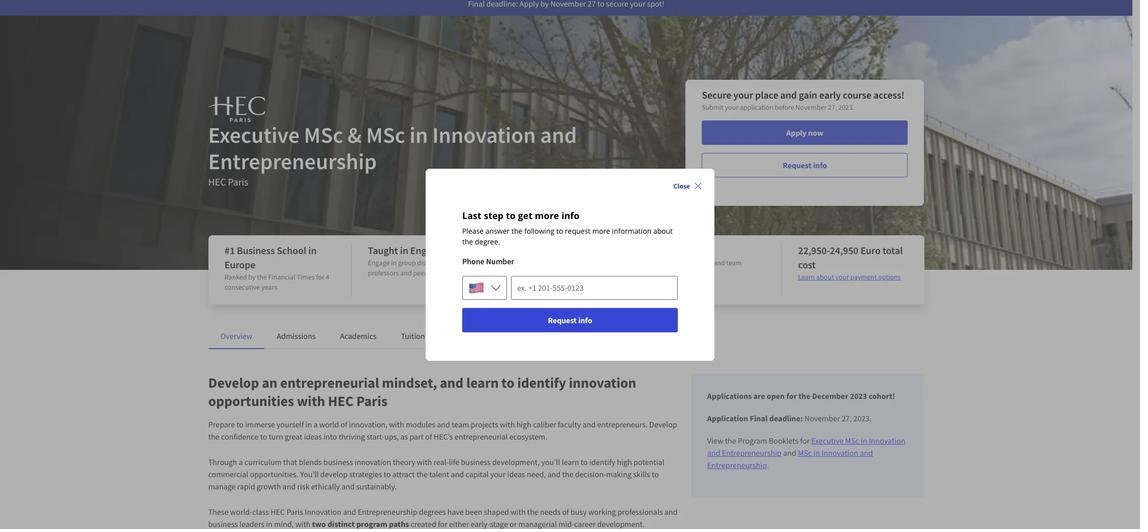 Task type: locate. For each thing, give the bounding box(es) containing it.
hec
[[208, 175, 226, 188], [328, 392, 354, 410], [271, 507, 285, 517]]

innovation inside these world-class hec paris innovation and entrepreneurship degrees have been shaped with the needs of busy working professionals and business leaders in mind, with
[[305, 507, 341, 517]]

opportunities.
[[250, 469, 298, 479]]

1 horizontal spatial of
[[425, 432, 432, 442]]

0 vertical spatial about
[[653, 226, 673, 236]]

request info
[[783, 160, 827, 170], [548, 315, 592, 325]]

been
[[465, 507, 482, 517]]

ethically
[[311, 482, 340, 492]]

0 vertical spatial 27,
[[828, 103, 837, 112]]

1 horizontal spatial develop
[[649, 419, 677, 430]]

for right open
[[786, 391, 797, 401]]

1 vertical spatial request
[[548, 315, 577, 325]]

1 horizontal spatial identify
[[589, 457, 615, 467]]

of left busy on the bottom
[[562, 507, 569, 517]]

1 horizontal spatial hec
[[271, 507, 285, 517]]

0 vertical spatial of
[[341, 419, 347, 430]]

more right request
[[592, 226, 610, 236]]

by
[[248, 273, 256, 282]]

entrepreneurial inside develop an entrepreneurial mindset, and learn to identify innovation opportunities with hec paris
[[280, 374, 379, 392]]

hec's
[[434, 432, 453, 442]]

executive for &
[[208, 121, 300, 149]]

with right 'discussions' on the left
[[453, 258, 466, 267]]

ecosystem.
[[509, 432, 547, 442]]

ranked
[[224, 273, 247, 282]]

to inside develop an entrepreneurial mindset, and learn to identify innovation opportunities with hec paris
[[501, 374, 514, 392]]

euro
[[860, 244, 881, 257]]

0 horizontal spatial request
[[548, 315, 577, 325]]

with up world at the left bottom of page
[[297, 392, 325, 410]]

0 horizontal spatial business
[[208, 519, 238, 529]]

projects up development,
[[471, 419, 498, 430]]

1 vertical spatial more
[[592, 226, 610, 236]]

projects
[[655, 268, 679, 278], [471, 419, 498, 430]]

1 horizontal spatial learn
[[562, 457, 579, 467]]

applications are open for the december 2023 cohort!
[[707, 391, 895, 401]]

theory
[[393, 457, 415, 467]]

0 vertical spatial innovation
[[569, 374, 636, 392]]

1 horizontal spatial more
[[592, 226, 610, 236]]

1 horizontal spatial about
[[816, 273, 834, 282]]

27, down early
[[828, 103, 837, 112]]

1 horizontal spatial a
[[314, 419, 318, 430]]

academics link
[[340, 331, 377, 341]]

1 vertical spatial request info
[[548, 315, 592, 325]]

team inside prepare to immerse yourself in a world of innovation, with modules and team projects with high caliber faculty and entrepreneurs. develop the confidence to turn great ideas into thriving start-ups, as part of hec's entrepreneurial ecosystem.
[[452, 419, 469, 430]]

0 horizontal spatial ideas
[[304, 432, 322, 442]]

payment
[[850, 273, 877, 282]]

request info up student experience link
[[548, 315, 592, 325]]

options
[[878, 273, 901, 282]]

0 vertical spatial high
[[516, 419, 531, 430]]

entrepreneurship inside msc in innovation and entrepreneurship
[[707, 460, 767, 470]]

immerse
[[245, 419, 275, 430]]

0 vertical spatial request info button
[[702, 153, 908, 177]]

1 horizontal spatial high
[[617, 457, 632, 467]]

develop
[[208, 374, 259, 392], [649, 419, 677, 430]]

and inside msc in innovation and entrepreneurship
[[860, 448, 873, 458]]

deadline:
[[769, 413, 803, 424]]

1 vertical spatial of
[[425, 432, 432, 442]]

start-
[[367, 432, 384, 442]]

your left payment
[[835, 273, 849, 282]]

entrepreneurship inside these world-class hec paris innovation and entrepreneurship degrees have been shaped with the needs of busy working professionals and business leaders in mind, with
[[358, 507, 417, 517]]

22,950-
[[798, 244, 830, 257]]

2 vertical spatial of
[[562, 507, 569, 517]]

1 horizontal spatial executive
[[811, 436, 844, 446]]

1 horizontal spatial paris
[[286, 507, 303, 517]]

access!
[[873, 88, 904, 101]]

for right "booklets"
[[800, 436, 810, 446]]

to up confidence
[[237, 419, 244, 430]]

identify up the caliber
[[517, 374, 566, 392]]

innovation
[[569, 374, 636, 392], [355, 457, 391, 467]]

about
[[653, 226, 673, 236], [816, 273, 834, 282]]

0 vertical spatial hec
[[208, 175, 226, 188]]

and inside develop an entrepreneurial mindset, and learn to identify innovation opportunities with hec paris
[[440, 374, 463, 392]]

innovation
[[432, 121, 536, 149], [869, 436, 905, 446], [822, 448, 858, 458], [305, 507, 341, 517]]

the left talent
[[416, 469, 428, 479]]

of inside these world-class hec paris innovation and entrepreneurship degrees have been shaped with the needs of busy working professionals and business leaders in mind, with
[[562, 507, 569, 517]]

🇺🇸 dialog
[[426, 169, 714, 361]]

1 horizontal spatial projects
[[655, 268, 679, 278]]

november down december
[[804, 413, 840, 424]]

team inside lectures, webinars, and team projects
[[726, 258, 742, 267]]

develop left "an"
[[208, 374, 259, 392]]

0 horizontal spatial about
[[653, 226, 673, 236]]

request
[[783, 160, 812, 170], [548, 315, 577, 325]]

to down careers link
[[501, 374, 514, 392]]

1 vertical spatial a
[[239, 457, 243, 467]]

business up develop at the left bottom of the page
[[323, 457, 353, 467]]

need,
[[527, 469, 546, 479]]

attract
[[392, 469, 415, 479]]

skills
[[633, 469, 650, 479]]

potential
[[633, 457, 664, 467]]

1 vertical spatial innovation
[[355, 457, 391, 467]]

learn
[[798, 273, 815, 282]]

cost
[[798, 258, 816, 271]]

team right 'webinars,'
[[726, 258, 742, 267]]

2023
[[850, 391, 867, 401]]

0 horizontal spatial 20
[[511, 258, 518, 267]]

gain
[[799, 88, 817, 101]]

request info inside 🇺🇸 dialog
[[548, 315, 592, 325]]

the inside prepare to immerse yourself in a world of innovation, with modules and team projects with high caliber faculty and entrepreneurs. develop the confidence to turn great ideas into thriving start-ups, as part of hec's entrepreneurial ecosystem.
[[208, 432, 219, 442]]

1 vertical spatial team
[[452, 419, 469, 430]]

1 horizontal spatial request info
[[783, 160, 827, 170]]

learn inside develop an entrepreneurial mindset, and learn to identify innovation opportunities with hec paris
[[466, 374, 499, 392]]

0 vertical spatial a
[[314, 419, 318, 430]]

get
[[518, 209, 532, 221]]

0 horizontal spatial develop
[[208, 374, 259, 392]]

learn down careers link
[[466, 374, 499, 392]]

with left 'real-'
[[417, 457, 432, 467]]

of right the part
[[425, 432, 432, 442]]

2023. down the 2023
[[853, 413, 872, 424]]

a inside through a curriculum that blends business innovation theory with real-life business development, you'll learn to identify high potential commercial opportunities. you'll develop strategies to attract the talent and capital your ideas need, and the decision-making skills to manage rapid growth and risk ethically and sustainably.
[[239, 457, 243, 467]]

1 vertical spatial entrepreneurial
[[455, 432, 508, 442]]

0 horizontal spatial more
[[535, 209, 559, 221]]

& inside executive msc & msc in innovation and entrepreneurship hec paris
[[347, 121, 362, 149]]

info up request
[[561, 209, 579, 221]]

a inside prepare to immerse yourself in a world of innovation, with modules and team projects with high caliber faculty and entrepreneurs. develop the confidence to turn great ideas into thriving start-ups, as part of hec's entrepreneurial ecosystem.
[[314, 419, 318, 430]]

request info down apply now button
[[783, 160, 827, 170]]

0 horizontal spatial executive
[[208, 121, 300, 149]]

faculty
[[558, 419, 581, 430]]

secure your place and gain early course access! submit your application before november 27, 2023.
[[702, 88, 904, 112]]

into
[[323, 432, 337, 442]]

request down apply
[[783, 160, 812, 170]]

team
[[726, 258, 742, 267], [452, 419, 469, 430]]

1 vertical spatial executive
[[811, 436, 844, 446]]

1 horizontal spatial team
[[726, 258, 742, 267]]

your right submit
[[725, 103, 738, 112]]

1 horizontal spatial ideas
[[507, 469, 525, 479]]

real-
[[434, 457, 449, 467]]

executive inside executive msc in innovation and entrepreneurship
[[811, 436, 844, 446]]

entrepreneurial
[[280, 374, 379, 392], [455, 432, 508, 442]]

business up capital on the bottom of the page
[[461, 457, 491, 467]]

info up experience
[[578, 315, 592, 325]]

risk
[[297, 482, 309, 492]]

0 horizontal spatial a
[[239, 457, 243, 467]]

for
[[316, 273, 324, 282], [786, 391, 797, 401], [800, 436, 810, 446]]

0 horizontal spatial hec
[[208, 175, 226, 188]]

develop up potential
[[649, 419, 677, 430]]

executive
[[208, 121, 300, 149], [811, 436, 844, 446]]

0 vertical spatial projects
[[655, 268, 679, 278]]

20 left courses
[[511, 258, 518, 267]]

1 horizontal spatial 20
[[561, 258, 568, 267]]

the inside #1 business school in europe ranked by the financial times for 4 consecutive years
[[257, 273, 267, 282]]

0 horizontal spatial team
[[452, 419, 469, 430]]

2 horizontal spatial hec
[[328, 392, 354, 410]]

0 horizontal spatial request info button
[[462, 308, 678, 332]]

27,
[[828, 103, 837, 112], [842, 413, 852, 424]]

the right by
[[257, 273, 267, 282]]

course
[[843, 88, 871, 101]]

a
[[314, 419, 318, 430], [239, 457, 243, 467]]

1 vertical spatial develop
[[649, 419, 677, 430]]

1 vertical spatial identify
[[589, 457, 615, 467]]

0 horizontal spatial request info
[[548, 315, 592, 325]]

entrepreneurial inside prepare to immerse yourself in a world of innovation, with modules and team projects with high caliber faculty and entrepreneurs. develop the confidence to turn great ideas into thriving start-ups, as part of hec's entrepreneurial ecosystem.
[[455, 432, 508, 442]]

0 vertical spatial develop
[[208, 374, 259, 392]]

overview link
[[220, 331, 252, 341]]

business
[[237, 244, 275, 257]]

0 vertical spatial november
[[796, 103, 827, 112]]

degrees
[[419, 507, 446, 517]]

0 horizontal spatial high
[[516, 419, 531, 430]]

1 vertical spatial 27,
[[842, 413, 852, 424]]

please
[[462, 226, 484, 236]]

yourself
[[277, 419, 304, 430]]

lectures,
[[655, 258, 682, 267]]

27, down the 2023
[[842, 413, 852, 424]]

the down get at left
[[511, 226, 522, 236]]

experience
[[568, 331, 605, 341]]

degree.
[[475, 237, 500, 246]]

1 vertical spatial november
[[804, 413, 840, 424]]

2023.
[[838, 103, 854, 112], [853, 413, 872, 424]]

november down gain
[[796, 103, 827, 112]]

0 horizontal spatial paris
[[228, 175, 248, 188]]

identify up decision-
[[589, 457, 615, 467]]

executive for in
[[811, 436, 844, 446]]

0 vertical spatial executive
[[208, 121, 300, 149]]

0 horizontal spatial &
[[347, 121, 362, 149]]

0 vertical spatial 2023.
[[838, 103, 854, 112]]

info down now
[[813, 160, 827, 170]]

apply now
[[786, 128, 823, 138]]

entrepreneurial up "life"
[[455, 432, 508, 442]]

#1 business school in europe ranked by the financial times for 4 consecutive years
[[224, 244, 329, 292]]

1 vertical spatial high
[[617, 457, 632, 467]]

0 vertical spatial entrepreneurial
[[280, 374, 379, 392]]

request
[[565, 226, 590, 236]]

0 horizontal spatial entrepreneurial
[[280, 374, 379, 392]]

0 vertical spatial &
[[347, 121, 362, 149]]

2 horizontal spatial paris
[[356, 392, 387, 410]]

more up the following
[[535, 209, 559, 221]]

0 horizontal spatial learn
[[466, 374, 499, 392]]

2 vertical spatial hec
[[271, 507, 285, 517]]

development,
[[492, 457, 540, 467]]

these world-class hec paris innovation and entrepreneurship degrees have been shaped with the needs of busy working professionals and business leaders in mind, with
[[208, 507, 677, 529]]

ideas inside through a curriculum that blends business innovation theory with real-life business development, you'll learn to identify high potential commercial opportunities. you'll develop strategies to attract the talent and capital your ideas need, and the decision-making skills to manage rapid growth and risk ethically and sustainably.
[[507, 469, 525, 479]]

2 horizontal spatial business
[[461, 457, 491, 467]]

the inside these world-class hec paris innovation and entrepreneurship degrees have been shaped with the needs of busy working professionals and business leaders in mind, with
[[527, 507, 538, 517]]

identify inside through a curriculum that blends business innovation theory with real-life business development, you'll learn to identify high potential commercial opportunities. you'll develop strategies to attract the talent and capital your ideas need, and the decision-making skills to manage rapid growth and risk ethically and sustainably.
[[589, 457, 615, 467]]

turn
[[269, 432, 283, 442]]

info
[[813, 160, 827, 170], [561, 209, 579, 221], [578, 315, 592, 325]]

needs
[[540, 507, 560, 517]]

2 horizontal spatial of
[[562, 507, 569, 517]]

1 horizontal spatial for
[[786, 391, 797, 401]]

20
[[511, 258, 518, 267], [561, 258, 568, 267]]

capital
[[466, 469, 489, 479]]

your right capital on the bottom of the page
[[490, 469, 506, 479]]

1 vertical spatial hec
[[328, 392, 354, 410]]

for left 4
[[316, 273, 324, 282]]

about right information
[[653, 226, 673, 236]]

0 horizontal spatial identify
[[517, 374, 566, 392]]

1 horizontal spatial entrepreneurial
[[455, 432, 508, 442]]

1 vertical spatial request info button
[[462, 308, 678, 332]]

team up hec's
[[452, 419, 469, 430]]

ideas left into
[[304, 432, 322, 442]]

request info button down apply now button
[[702, 153, 908, 177]]

about inside 22,950-24,950 euro total cost learn about your payment options
[[816, 273, 834, 282]]

admissions
[[277, 331, 316, 341]]

2023. down course
[[838, 103, 854, 112]]

0 vertical spatial identify
[[517, 374, 566, 392]]

per
[[588, 258, 598, 267]]

times
[[297, 273, 315, 282]]

innovation inside develop an entrepreneurial mindset, and learn to identify innovation opportunities with hec paris
[[569, 374, 636, 392]]

0 horizontal spatial projects
[[471, 419, 498, 430]]

develop inside prepare to immerse yourself in a world of innovation, with modules and team projects with high caliber faculty and entrepreneurs. develop the confidence to turn great ideas into thriving start-ups, as part of hec's entrepreneurial ecosystem.
[[649, 419, 677, 430]]

1 vertical spatial ideas
[[507, 469, 525, 479]]

ideas down development,
[[507, 469, 525, 479]]

projects down lectures,
[[655, 268, 679, 278]]

learn inside through a curriculum that blends business innovation theory with real-life business development, you'll learn to identify high potential commercial opportunities. you'll develop strategies to attract the talent and capital your ideas need, and the decision-making skills to manage rapid growth and risk ethically and sustainably.
[[562, 457, 579, 467]]

paris inside executive msc & msc in innovation and entrepreneurship hec paris
[[228, 175, 248, 188]]

years
[[261, 283, 277, 292]]

hec inside these world-class hec paris innovation and entrepreneurship degrees have been shaped with the needs of busy working professionals and business leaders in mind, with
[[271, 507, 285, 517]]

a up commercial
[[239, 457, 243, 467]]

high up ecosystem.
[[516, 419, 531, 430]]

open
[[767, 391, 785, 401]]

0 vertical spatial team
[[726, 258, 742, 267]]

1 horizontal spatial request
[[783, 160, 812, 170]]

innovation inside executive msc & msc in innovation and entrepreneurship hec paris
[[432, 121, 536, 149]]

0 vertical spatial learn
[[466, 374, 499, 392]]

1 vertical spatial projects
[[471, 419, 498, 430]]

20 right total,
[[561, 258, 568, 267]]

mindset,
[[382, 374, 437, 392]]

1 vertical spatial learn
[[562, 457, 579, 467]]

about right learn
[[816, 273, 834, 282]]

22,950-24,950 euro total cost learn about your payment options
[[798, 244, 903, 282]]

1 horizontal spatial &
[[427, 331, 432, 341]]

high up the making
[[617, 457, 632, 467]]

request up student
[[548, 315, 577, 325]]

executive inside executive msc & msc in innovation and entrepreneurship hec paris
[[208, 121, 300, 149]]

0 horizontal spatial 27,
[[828, 103, 837, 112]]

msc inside msc in innovation and entrepreneurship
[[798, 448, 812, 458]]

request info button down phone number telephone field
[[462, 308, 678, 332]]

growth
[[257, 482, 281, 492]]

with inside taught in english engage in group discussions with professors and peers
[[453, 258, 466, 267]]

innovation up strategies
[[355, 457, 391, 467]]

1 vertical spatial paris
[[356, 392, 387, 410]]

curriculum
[[244, 457, 282, 467]]

the left needs
[[527, 507, 538, 517]]

1 vertical spatial about
[[816, 273, 834, 282]]

projects inside prepare to immerse yourself in a world of innovation, with modules and team projects with high caliber faculty and entrepreneurs. develop the confidence to turn great ideas into thriving start-ups, as part of hec's entrepreneurial ecosystem.
[[471, 419, 498, 430]]

answer
[[485, 226, 510, 236]]

your inside through a curriculum that blends business innovation theory with real-life business development, you'll learn to identify high potential commercial opportunities. you'll develop strategies to attract the talent and capital your ideas need, and the decision-making skills to manage rapid growth and risk ethically and sustainably.
[[490, 469, 506, 479]]

life
[[449, 457, 459, 467]]

the down prepare
[[208, 432, 219, 442]]

2 horizontal spatial for
[[800, 436, 810, 446]]

entrepreneurial up world at the left bottom of page
[[280, 374, 379, 392]]

1 horizontal spatial 27,
[[842, 413, 852, 424]]

2023. inside 'secure your place and gain early course access! submit your application before november 27, 2023.'
[[838, 103, 854, 112]]

confidence
[[221, 432, 258, 442]]

innovation,
[[349, 419, 388, 430]]

innovation up entrepreneurs.
[[569, 374, 636, 392]]

for inside #1 business school in europe ranked by the financial times for 4 consecutive years
[[316, 273, 324, 282]]

business down the these
[[208, 519, 238, 529]]

as
[[400, 432, 408, 442]]

the down please on the left top of page
[[462, 237, 473, 246]]

a left world at the left bottom of page
[[314, 419, 318, 430]]

2 vertical spatial for
[[800, 436, 810, 446]]

and inside 'secure your place and gain early course access! submit your application before november 27, 2023.'
[[780, 88, 797, 101]]

projects inside lectures, webinars, and team projects
[[655, 268, 679, 278]]

1 vertical spatial info
[[561, 209, 579, 221]]

of up thriving
[[341, 419, 347, 430]]

to up decision-
[[581, 457, 588, 467]]

2 vertical spatial paris
[[286, 507, 303, 517]]

prepare
[[208, 419, 235, 430]]

learn right you'll
[[562, 457, 579, 467]]

0 horizontal spatial of
[[341, 419, 347, 430]]

entrepreneurship inside executive msc & msc in innovation and entrepreneurship hec paris
[[208, 147, 377, 175]]

professors
[[368, 268, 399, 278]]

december
[[812, 391, 848, 401]]

with right shaped
[[511, 507, 526, 517]]

financial
[[268, 273, 295, 282]]



Task type: describe. For each thing, give the bounding box(es) containing it.
class
[[252, 507, 269, 517]]

entrepreneurship inside executive msc in innovation and entrepreneurship
[[722, 448, 782, 458]]

webinars,
[[683, 258, 712, 267]]

and inside lectures, webinars, and team projects
[[714, 258, 725, 267]]

with inside develop an entrepreneurial mindset, and learn to identify innovation opportunities with hec paris
[[297, 392, 325, 410]]

to left get at left
[[506, 209, 516, 221]]

in inside executive msc & msc in innovation and entrepreneurship hec paris
[[410, 121, 428, 149]]

1 horizontal spatial request info button
[[702, 153, 908, 177]]

27, inside 'secure your place and gain early course access! submit your application before november 27, 2023.'
[[828, 103, 837, 112]]

innovation inside executive msc in innovation and entrepreneurship
[[869, 436, 905, 446]]

booklets
[[769, 436, 798, 446]]

sustainably.
[[356, 482, 397, 492]]

taught in english engage in group discussions with professors and peers
[[368, 244, 466, 278]]

thriving
[[339, 432, 365, 442]]

student
[[539, 331, 566, 341]]

decision-
[[575, 469, 606, 479]]

world-
[[230, 507, 252, 517]]

through a curriculum that blends business innovation theory with real-life business development, you'll learn to identify high potential commercial opportunities. you'll develop strategies to attract the talent and capital your ideas need, and the decision-making skills to manage rapid growth and risk ethically and sustainably.
[[208, 457, 664, 492]]

20 courses total, 20 hours per week
[[511, 258, 615, 267]]

apply now button
[[702, 121, 908, 145]]

final
[[750, 413, 768, 424]]

with up 'ups,' in the bottom left of the page
[[389, 419, 404, 430]]

request info button inside 🇺🇸 dialog
[[462, 308, 678, 332]]

the left decision-
[[562, 469, 573, 479]]

financing
[[433, 331, 465, 341]]

0 vertical spatial more
[[535, 209, 559, 221]]

hec inside develop an entrepreneurial mindset, and learn to identify innovation opportunities with hec paris
[[328, 392, 354, 410]]

to left request
[[556, 226, 563, 236]]

in inside prepare to immerse yourself in a world of innovation, with modules and team projects with high caliber faculty and entrepreneurs. develop the confidence to turn great ideas into thriving start-ups, as part of hec's entrepreneurial ecosystem.
[[305, 419, 312, 430]]

1 20 from the left
[[511, 258, 518, 267]]

these
[[208, 507, 228, 517]]

view
[[707, 436, 723, 446]]

program
[[738, 436, 767, 446]]

in inside executive msc in innovation and entrepreneurship
[[861, 436, 867, 446]]

about inside last step to get more info please answer the following to request more information about the degree.
[[653, 226, 673, 236]]

peers
[[413, 268, 430, 278]]

professionals
[[618, 507, 663, 517]]

executive msc & msc in innovation and entrepreneurship hec paris
[[208, 121, 577, 188]]

and inside taught in english engage in group discussions with professors and peers
[[400, 268, 412, 278]]

msc inside executive msc in innovation and entrepreneurship
[[845, 436, 859, 446]]

place
[[755, 88, 778, 101]]

msc in innovation and entrepreneurship link
[[707, 448, 873, 470]]

in inside msc in innovation and entrepreneurship
[[813, 448, 820, 458]]

1 vertical spatial 2023.
[[853, 413, 872, 424]]

following
[[524, 226, 554, 236]]

.
[[767, 460, 769, 470]]

working
[[588, 507, 616, 517]]

learn about your payment options link
[[798, 273, 901, 282]]

ideas inside prepare to immerse yourself in a world of innovation, with modules and team projects with high caliber faculty and entrepreneurs. develop the confidence to turn great ideas into thriving start-ups, as part of hec's entrepreneurial ecosystem.
[[304, 432, 322, 442]]

europe
[[224, 258, 255, 271]]

and inside executive msc in innovation and entrepreneurship
[[707, 448, 720, 458]]

apply
[[786, 128, 807, 138]]

0 vertical spatial info
[[813, 160, 827, 170]]

paris inside these world-class hec paris innovation and entrepreneurship degrees have been shaped with the needs of busy working professionals and business leaders in mind, with
[[286, 507, 303, 517]]

entrepreneurs.
[[597, 419, 648, 430]]

group
[[398, 258, 416, 267]]

develop inside develop an entrepreneurial mindset, and learn to identify innovation opportunities with hec paris
[[208, 374, 259, 392]]

innovation inside through a curriculum that blends business innovation theory with real-life business development, you'll learn to identify high potential commercial opportunities. you'll develop strategies to attract the talent and capital your ideas need, and the decision-making skills to manage rapid growth and risk ethically and sustainably.
[[355, 457, 391, 467]]

november inside 'secure your place and gain early course access! submit your application before november 27, 2023.'
[[796, 103, 827, 112]]

to left turn
[[260, 432, 267, 442]]

admissions link
[[277, 331, 316, 341]]

your inside 22,950-24,950 euro total cost learn about your payment options
[[835, 273, 849, 282]]

business inside these world-class hec paris innovation and entrepreneurship degrees have been shaped with the needs of busy working professionals and business leaders in mind, with
[[208, 519, 238, 529]]

leaders
[[239, 519, 264, 529]]

🇺🇸 button
[[462, 275, 507, 300]]

application
[[740, 103, 773, 112]]

your up application
[[733, 88, 753, 101]]

in inside these world-class hec paris innovation and entrepreneurship degrees have been shaped with the needs of busy working professionals and business leaders in mind, with
[[266, 519, 272, 529]]

ups,
[[384, 432, 399, 442]]

engage
[[368, 258, 390, 267]]

application
[[707, 413, 748, 424]]

with right the mind,
[[295, 519, 310, 529]]

to right skills
[[652, 469, 659, 479]]

total
[[883, 244, 903, 257]]

info inside last step to get more info please answer the following to request more information about the degree.
[[561, 209, 579, 221]]

are
[[753, 391, 765, 401]]

2 20 from the left
[[561, 258, 568, 267]]

Phone Number telephone field
[[511, 275, 678, 300]]

you'll
[[300, 469, 319, 479]]

student experience
[[539, 331, 605, 341]]

develop an entrepreneurial mindset, and learn to identify innovation opportunities with hec paris
[[208, 374, 636, 410]]

caliber
[[533, 419, 556, 430]]

high inside prepare to immerse yourself in a world of innovation, with modules and team projects with high caliber faculty and entrepreneurs. develop the confidence to turn great ideas into thriving start-ups, as part of hec's entrepreneurial ecosystem.
[[516, 419, 531, 430]]

last step to get more info status
[[462, 209, 678, 247]]

secure
[[702, 88, 731, 101]]

and inside executive msc & msc in innovation and entrepreneurship hec paris
[[540, 121, 577, 149]]

world
[[319, 419, 339, 430]]

identify inside develop an entrepreneurial mindset, and learn to identify innovation opportunities with hec paris
[[517, 374, 566, 392]]

executive msc in innovation and entrepreneurship link
[[707, 436, 905, 458]]

msc in innovation and entrepreneurship
[[707, 448, 873, 470]]

request inside 🇺🇸 dialog
[[548, 315, 577, 325]]

0 vertical spatial request info
[[783, 160, 827, 170]]

an
[[262, 374, 277, 392]]

1 horizontal spatial business
[[323, 457, 353, 467]]

high inside through a curriculum that blends business innovation theory with real-life business development, you'll learn to identify high potential commercial opportunities. you'll develop strategies to attract the talent and capital your ideas need, and the decision-making skills to manage rapid growth and risk ethically and sustainably.
[[617, 457, 632, 467]]

now
[[808, 128, 823, 138]]

courses
[[520, 258, 543, 267]]

student experience link
[[539, 331, 605, 341]]

the left december
[[798, 391, 810, 401]]

innovation inside msc in innovation and entrepreneurship
[[822, 448, 858, 458]]

2 vertical spatial info
[[578, 315, 592, 325]]

making
[[606, 469, 632, 479]]

view the program booklets for
[[707, 436, 811, 446]]

prepare to immerse yourself in a world of innovation, with modules and team projects with high caliber faculty and entrepreneurs. develop the confidence to turn great ideas into thriving start-ups, as part of hec's entrepreneurial ecosystem.
[[208, 419, 677, 442]]

hec inside executive msc & msc in innovation and entrepreneurship hec paris
[[208, 175, 226, 188]]

part
[[410, 432, 424, 442]]

tuition & financing link
[[401, 331, 465, 341]]

school
[[277, 244, 306, 257]]

mind,
[[274, 519, 294, 529]]

hec paris logo image
[[208, 97, 265, 122]]

through
[[208, 457, 237, 467]]

the right view
[[725, 436, 736, 446]]

1 vertical spatial &
[[427, 331, 432, 341]]

in inside #1 business school in europe ranked by the financial times for 4 consecutive years
[[308, 244, 317, 257]]

before
[[775, 103, 794, 112]]

0 vertical spatial request
[[783, 160, 812, 170]]

to up sustainably. at bottom
[[384, 469, 391, 479]]

english
[[410, 244, 442, 257]]

paris inside develop an entrepreneurial mindset, and learn to identify innovation opportunities with hec paris
[[356, 392, 387, 410]]

24,950
[[830, 244, 858, 257]]

with inside through a curriculum that blends business innovation theory with real-life business development, you'll learn to identify high potential commercial opportunities. you'll develop strategies to attract the talent and capital your ideas need, and the decision-making skills to manage rapid growth and risk ethically and sustainably.
[[417, 457, 432, 467]]

blends
[[299, 457, 322, 467]]

with up ecosystem.
[[500, 419, 515, 430]]

taught
[[368, 244, 398, 257]]



Task type: vqa. For each thing, say whether or not it's contained in the screenshot.
More
yes



